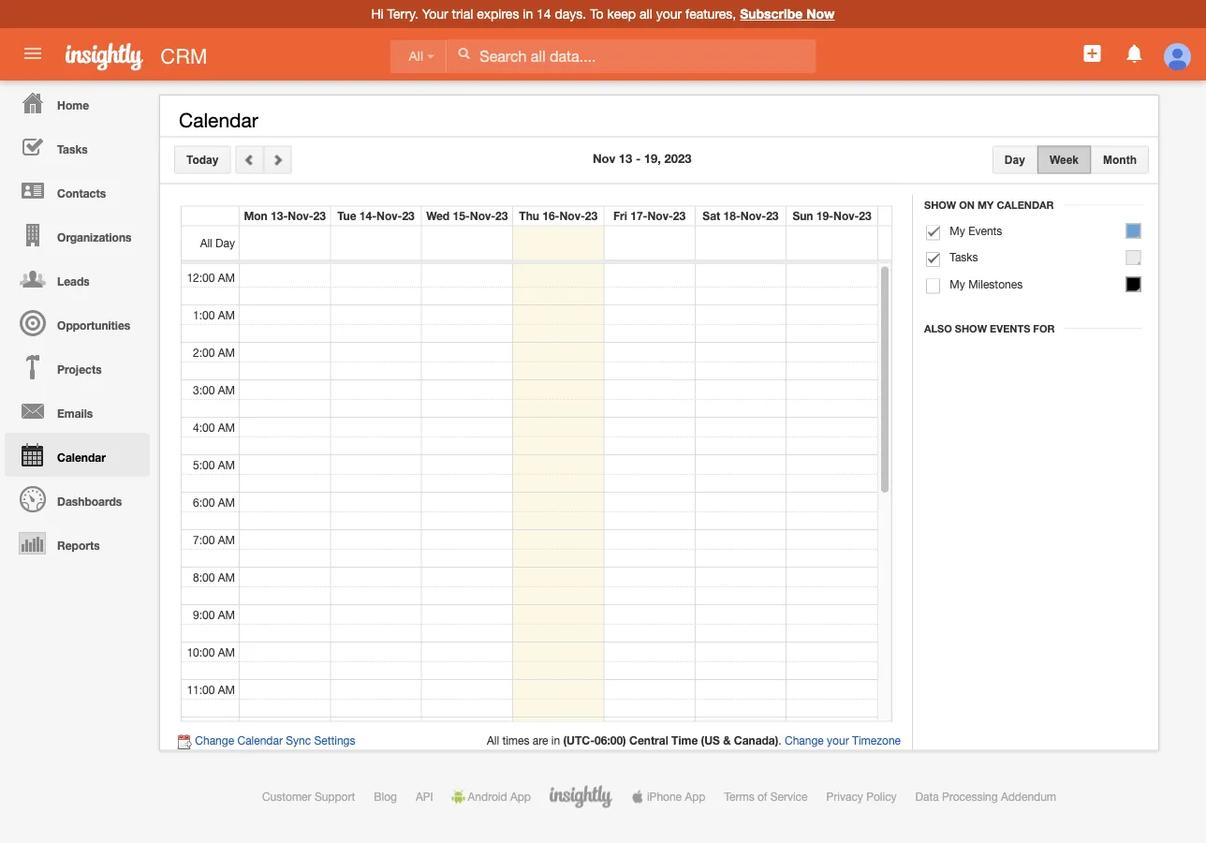 Task type: vqa. For each thing, say whether or not it's contained in the screenshot.
the Now
yes



Task type: describe. For each thing, give the bounding box(es) containing it.
projects link
[[5, 345, 150, 389]]

4:00 am
[[193, 420, 235, 433]]

2:00
[[193, 345, 215, 358]]

pm
[[218, 720, 235, 733]]

Tasks checkbox
[[927, 252, 941, 267]]

time
[[672, 734, 698, 747]]

12:00 pm
[[187, 720, 235, 733]]

1 vertical spatial show
[[955, 322, 987, 334]]

iphone
[[647, 790, 682, 803]]

am for 1:00 am
[[218, 308, 235, 321]]

10:00
[[187, 645, 215, 658]]

10:00 am
[[187, 645, 235, 658]]

organizations link
[[5, 213, 150, 257]]

timezone
[[852, 734, 901, 747]]

sat
[[703, 209, 721, 222]]

1:00 am
[[193, 308, 235, 321]]

1:00
[[193, 308, 215, 321]]

am for 7:00 am
[[218, 533, 235, 546]]

calendar inside navigation
[[57, 451, 106, 464]]

white image
[[457, 47, 471, 60]]

9:00
[[193, 608, 215, 621]]

iphone app link
[[631, 790, 706, 803]]

customer
[[262, 790, 312, 803]]

month button
[[1091, 146, 1149, 174]]

sun 19-nov-23
[[793, 209, 872, 222]]

nov- for 14-
[[377, 209, 402, 222]]

11:00 am
[[187, 682, 235, 696]]

mon 13-nov-23
[[244, 209, 326, 222]]

tasks inside 'tasks' link
[[57, 142, 88, 156]]

tue 14-nov-23
[[338, 209, 415, 222]]

2 change from the left
[[785, 734, 824, 747]]

customer support link
[[262, 790, 355, 803]]

6:00
[[193, 495, 215, 508]]

android app link
[[452, 790, 531, 803]]

23 for fri 17-nov-23
[[673, 209, 686, 222]]

am for 6:00 am
[[218, 495, 235, 508]]

terry.
[[387, 6, 419, 22]]

app for android app
[[510, 790, 531, 803]]

week button
[[1038, 146, 1091, 174]]

central
[[630, 734, 669, 747]]

opportunities link
[[5, 301, 150, 345]]

fri 17-nov-23
[[614, 209, 686, 222]]

4:00
[[193, 420, 215, 433]]

am for 3:00 am
[[218, 383, 235, 396]]

5:00
[[193, 458, 215, 471]]

navigation containing home
[[0, 81, 150, 565]]

13
[[619, 151, 633, 166]]

2:00 am
[[193, 345, 235, 358]]

19,
[[644, 151, 661, 166]]

am for 10:00 am
[[218, 645, 235, 658]]

days.
[[555, 6, 587, 22]]

reports link
[[5, 521, 150, 565]]

subscribe now link
[[740, 6, 835, 22]]

calendar left sync
[[237, 734, 283, 747]]

am for 5:00 am
[[218, 458, 235, 471]]

My Milestones checkbox
[[927, 279, 941, 294]]

terms
[[725, 790, 755, 803]]

dashboards
[[57, 495, 122, 508]]

17-
[[631, 209, 648, 222]]

15-
[[453, 209, 470, 222]]

2023
[[665, 151, 692, 166]]

change calendar sync settings link
[[195, 734, 355, 747]]

contacts
[[57, 186, 106, 200]]

tasks link
[[5, 125, 150, 169]]

0 vertical spatial events
[[969, 224, 1003, 237]]

0 vertical spatial my
[[978, 199, 994, 211]]

also
[[925, 322, 953, 334]]

tue
[[338, 209, 356, 222]]

wed 15-nov-23
[[427, 209, 508, 222]]

service
[[771, 790, 808, 803]]

canada)
[[734, 734, 779, 747]]

all day
[[200, 237, 235, 250]]

1 horizontal spatial your
[[827, 734, 849, 747]]

0 vertical spatial your
[[656, 6, 682, 22]]

day button
[[993, 146, 1038, 174]]

notifications image
[[1124, 42, 1146, 65]]

1 horizontal spatial in
[[552, 734, 560, 747]]

wed
[[427, 209, 450, 222]]

expires
[[477, 6, 519, 22]]

0 horizontal spatial day
[[216, 237, 235, 250]]

06:00)
[[595, 734, 626, 747]]

23 for tue 14-nov-23
[[402, 209, 415, 222]]

keep
[[608, 6, 636, 22]]

&
[[723, 734, 731, 747]]

data
[[916, 790, 939, 803]]

3:00
[[193, 383, 215, 396]]

features,
[[686, 6, 737, 22]]

12:00 for 12:00 am
[[187, 270, 215, 283]]

addendum
[[1001, 790, 1057, 803]]

(us
[[701, 734, 720, 747]]

19-
[[817, 209, 834, 222]]

for
[[1034, 322, 1055, 334]]

month
[[1104, 153, 1137, 166]]

are
[[533, 734, 549, 747]]

app for iphone app
[[685, 790, 706, 803]]

all times are in (utc-06:00) central time (us & canada) . change your timezone
[[487, 734, 901, 747]]

privacy policy link
[[827, 790, 897, 803]]

subscribe
[[740, 6, 803, 22]]



Task type: locate. For each thing, give the bounding box(es) containing it.
0 horizontal spatial all
[[200, 237, 212, 250]]

23 left 'wed'
[[402, 209, 415, 222]]

16-
[[543, 209, 560, 222]]

1 change from the left
[[195, 734, 234, 747]]

terms of service
[[725, 790, 808, 803]]

show on my calendar
[[925, 199, 1054, 211]]

am for 9:00 am
[[218, 608, 235, 621]]

my milestones
[[950, 277, 1023, 290]]

23 for mon 13-nov-23
[[313, 209, 326, 222]]

1 horizontal spatial day
[[1005, 153, 1026, 166]]

my
[[978, 199, 994, 211], [950, 224, 966, 237], [950, 277, 966, 290]]

1 vertical spatial day
[[216, 237, 235, 250]]

am right 5:00
[[218, 458, 235, 471]]

change calendar sync settings
[[195, 734, 355, 747]]

all for all
[[409, 49, 423, 64]]

app right iphone on the right bottom
[[685, 790, 706, 803]]

home link
[[5, 81, 150, 125]]

blog
[[374, 790, 397, 803]]

1 horizontal spatial tasks
[[950, 251, 979, 264]]

all inside all link
[[409, 49, 423, 64]]

all for all day
[[200, 237, 212, 250]]

2 23 from the left
[[402, 209, 415, 222]]

7 nov- from the left
[[834, 209, 859, 222]]

9:00 am
[[193, 608, 235, 621]]

8 am from the top
[[218, 533, 235, 546]]

nov- right 'fri'
[[648, 209, 673, 222]]

nov- for 15-
[[470, 209, 496, 222]]

0 vertical spatial 12:00
[[187, 270, 215, 283]]

0 vertical spatial show
[[925, 199, 957, 211]]

calendar down day button
[[997, 199, 1054, 211]]

nov
[[593, 151, 616, 166]]

1 am from the top
[[218, 270, 235, 283]]

am right 11:00 on the bottom of the page
[[218, 682, 235, 696]]

0 vertical spatial all
[[409, 49, 423, 64]]

fri
[[614, 209, 628, 222]]

mon
[[244, 209, 268, 222]]

23 for thu 16-nov-23
[[585, 209, 598, 222]]

nov- right mon
[[288, 209, 313, 222]]

events
[[969, 224, 1003, 237], [990, 322, 1031, 334]]

nov- right 'tue'
[[377, 209, 402, 222]]

-
[[636, 151, 641, 166]]

nov 13 - 19, 2023
[[593, 151, 692, 166]]

1 vertical spatial in
[[552, 734, 560, 747]]

5 nov- from the left
[[648, 209, 673, 222]]

milestones
[[969, 277, 1023, 290]]

1 vertical spatial your
[[827, 734, 849, 747]]

nov- for 13-
[[288, 209, 313, 222]]

projects
[[57, 363, 102, 376]]

organizations
[[57, 230, 132, 244]]

1 horizontal spatial app
[[685, 790, 706, 803]]

4 23 from the left
[[585, 209, 598, 222]]

am for 8:00 am
[[218, 570, 235, 583]]

app right android
[[510, 790, 531, 803]]

1 vertical spatial my
[[950, 224, 966, 237]]

0 horizontal spatial in
[[523, 6, 533, 22]]

12:00 for 12:00 pm
[[187, 720, 215, 733]]

1 vertical spatial tasks
[[950, 251, 979, 264]]

am right 2:00
[[218, 345, 235, 358]]

1 horizontal spatial change
[[785, 734, 824, 747]]

4 am from the top
[[218, 383, 235, 396]]

2 vertical spatial all
[[487, 734, 499, 747]]

11 am from the top
[[218, 645, 235, 658]]

nov-
[[288, 209, 313, 222], [377, 209, 402, 222], [470, 209, 496, 222], [560, 209, 585, 222], [648, 209, 673, 222], [741, 209, 766, 222], [834, 209, 859, 222]]

7:00
[[193, 533, 215, 546]]

12:00 left pm
[[187, 720, 215, 733]]

contacts link
[[5, 169, 150, 213]]

all down terry.
[[409, 49, 423, 64]]

Search all data.... text field
[[447, 39, 816, 73]]

6 nov- from the left
[[741, 209, 766, 222]]

23 for sun 19-nov-23
[[859, 209, 872, 222]]

0 horizontal spatial change
[[195, 734, 234, 747]]

in left the 14 on the top left of page
[[523, 6, 533, 22]]

all
[[409, 49, 423, 64], [200, 237, 212, 250], [487, 734, 499, 747]]

am right 10:00
[[218, 645, 235, 658]]

thu
[[519, 209, 539, 222]]

all link
[[390, 40, 447, 73]]

processing
[[942, 790, 998, 803]]

am for 2:00 am
[[218, 345, 235, 358]]

nov- for 18-
[[741, 209, 766, 222]]

23 for sat 18-nov-23
[[766, 209, 779, 222]]

am for 11:00 am
[[218, 682, 235, 696]]

23 right 19-
[[859, 209, 872, 222]]

blog link
[[374, 790, 397, 803]]

am right 9:00
[[218, 608, 235, 621]]

events down show on my calendar
[[969, 224, 1003, 237]]

change
[[195, 734, 234, 747], [785, 734, 824, 747]]

am
[[218, 270, 235, 283], [218, 308, 235, 321], [218, 345, 235, 358], [218, 383, 235, 396], [218, 420, 235, 433], [218, 458, 235, 471], [218, 495, 235, 508], [218, 533, 235, 546], [218, 570, 235, 583], [218, 608, 235, 621], [218, 645, 235, 658], [218, 682, 235, 696]]

0 vertical spatial day
[[1005, 153, 1026, 166]]

terms of service link
[[725, 790, 808, 803]]

all left times
[[487, 734, 499, 747]]

2 am from the top
[[218, 308, 235, 321]]

sun
[[793, 209, 814, 222]]

data processing addendum link
[[916, 790, 1057, 803]]

3:00 am
[[193, 383, 235, 396]]

my right my milestones option
[[950, 277, 966, 290]]

next image
[[271, 153, 284, 166]]

tasks up contacts link
[[57, 142, 88, 156]]

3 am from the top
[[218, 345, 235, 358]]

14
[[537, 6, 551, 22]]

nov- for 16-
[[560, 209, 585, 222]]

all for all times are in (utc-06:00) central time (us & canada) . change your timezone
[[487, 734, 499, 747]]

My Events checkbox
[[927, 225, 941, 240]]

privacy
[[827, 790, 864, 803]]

day up 12:00 am on the top left of page
[[216, 237, 235, 250]]

0 horizontal spatial app
[[510, 790, 531, 803]]

am right 7:00
[[218, 533, 235, 546]]

7 23 from the left
[[859, 209, 872, 222]]

3 23 from the left
[[496, 209, 508, 222]]

leads
[[57, 274, 90, 288]]

23 left sun on the top right of page
[[766, 209, 779, 222]]

thu 16-nov-23
[[519, 209, 598, 222]]

2 12:00 from the top
[[187, 720, 215, 733]]

am down "all day"
[[218, 270, 235, 283]]

events left for
[[990, 322, 1031, 334]]

change right the "."
[[785, 734, 824, 747]]

in right are
[[552, 734, 560, 747]]

6:00 am
[[193, 495, 235, 508]]

2 app from the left
[[685, 790, 706, 803]]

sat 18-nov-23
[[703, 209, 779, 222]]

0 horizontal spatial tasks
[[57, 142, 88, 156]]

your right all
[[656, 6, 682, 22]]

6 am from the top
[[218, 458, 235, 471]]

1 app from the left
[[510, 790, 531, 803]]

my for my milestones
[[950, 277, 966, 290]]

1 12:00 from the top
[[187, 270, 215, 283]]

4 nov- from the left
[[560, 209, 585, 222]]

23 left 'fri'
[[585, 209, 598, 222]]

nov- right sat
[[741, 209, 766, 222]]

hi
[[371, 6, 384, 22]]

change down 12:00 pm
[[195, 734, 234, 747]]

calendar link
[[5, 433, 150, 477]]

23 left 'tue'
[[313, 209, 326, 222]]

2 nov- from the left
[[377, 209, 402, 222]]

today button
[[174, 146, 231, 174]]

5:00 am
[[193, 458, 235, 471]]

calendar up today
[[179, 109, 258, 132]]

hi terry. your trial expires in 14 days. to keep all your features, subscribe now
[[371, 6, 835, 22]]

emails link
[[5, 389, 150, 433]]

nov- for 19-
[[834, 209, 859, 222]]

12:00 up 1:00
[[187, 270, 215, 283]]

my for my events
[[950, 224, 966, 237]]

policy
[[867, 790, 897, 803]]

23 left thu on the left of the page
[[496, 209, 508, 222]]

0 vertical spatial tasks
[[57, 142, 88, 156]]

18-
[[724, 209, 741, 222]]

navigation
[[0, 81, 150, 565]]

am for 12:00 am
[[218, 270, 235, 283]]

data processing addendum
[[916, 790, 1057, 803]]

am right 1:00
[[218, 308, 235, 321]]

nov- right sun on the top right of page
[[834, 209, 859, 222]]

6 23 from the left
[[766, 209, 779, 222]]

1 vertical spatial events
[[990, 322, 1031, 334]]

calendar
[[179, 109, 258, 132], [997, 199, 1054, 211], [57, 451, 106, 464], [237, 734, 283, 747]]

previous image
[[243, 153, 256, 166]]

1 23 from the left
[[313, 209, 326, 222]]

am right 4:00
[[218, 420, 235, 433]]

0 horizontal spatial your
[[656, 6, 682, 22]]

day left week
[[1005, 153, 1026, 166]]

3 nov- from the left
[[470, 209, 496, 222]]

nov- for 17-
[[648, 209, 673, 222]]

0 vertical spatial in
[[523, 6, 533, 22]]

23 for wed 15-nov-23
[[496, 209, 508, 222]]

dashboards link
[[5, 477, 150, 521]]

now
[[807, 6, 835, 22]]

all up 12:00 am on the top left of page
[[200, 237, 212, 250]]

on
[[960, 199, 975, 211]]

5 am from the top
[[218, 420, 235, 433]]

day
[[1005, 153, 1026, 166], [216, 237, 235, 250]]

tasks down my events at right
[[950, 251, 979, 264]]

13-
[[271, 209, 288, 222]]

11:00
[[187, 682, 215, 696]]

nov- right thu on the left of the page
[[560, 209, 585, 222]]

14-
[[360, 209, 377, 222]]

home
[[57, 98, 89, 111]]

api
[[416, 790, 433, 803]]

1 horizontal spatial all
[[409, 49, 423, 64]]

am for 4:00 am
[[218, 420, 235, 433]]

23 left sat
[[673, 209, 686, 222]]

also show events for
[[925, 322, 1055, 334]]

2 horizontal spatial all
[[487, 734, 499, 747]]

show right also at top right
[[955, 322, 987, 334]]

1 vertical spatial all
[[200, 237, 212, 250]]

your
[[422, 6, 448, 22]]

1 vertical spatial 12:00
[[187, 720, 215, 733]]

am right the 3:00
[[218, 383, 235, 396]]

9 am from the top
[[218, 570, 235, 583]]

5 23 from the left
[[673, 209, 686, 222]]

your left the timezone
[[827, 734, 849, 747]]

trial
[[452, 6, 473, 22]]

calendar up dashboards link
[[57, 451, 106, 464]]

8:00 am
[[193, 570, 235, 583]]

emails
[[57, 407, 93, 420]]

reports
[[57, 539, 100, 552]]

day inside button
[[1005, 153, 1026, 166]]

nov- right 'wed'
[[470, 209, 496, 222]]

10 am from the top
[[218, 608, 235, 621]]

customer support
[[262, 790, 355, 803]]

my right on
[[978, 199, 994, 211]]

my right my events checkbox
[[950, 224, 966, 237]]

times
[[502, 734, 530, 747]]

1 nov- from the left
[[288, 209, 313, 222]]

android app
[[468, 790, 531, 803]]

12 am from the top
[[218, 682, 235, 696]]

leads link
[[5, 257, 150, 301]]

2 vertical spatial my
[[950, 277, 966, 290]]

.
[[779, 734, 782, 747]]

am right '6:00'
[[218, 495, 235, 508]]

show left on
[[925, 199, 957, 211]]

7 am from the top
[[218, 495, 235, 508]]

am right 8:00
[[218, 570, 235, 583]]



